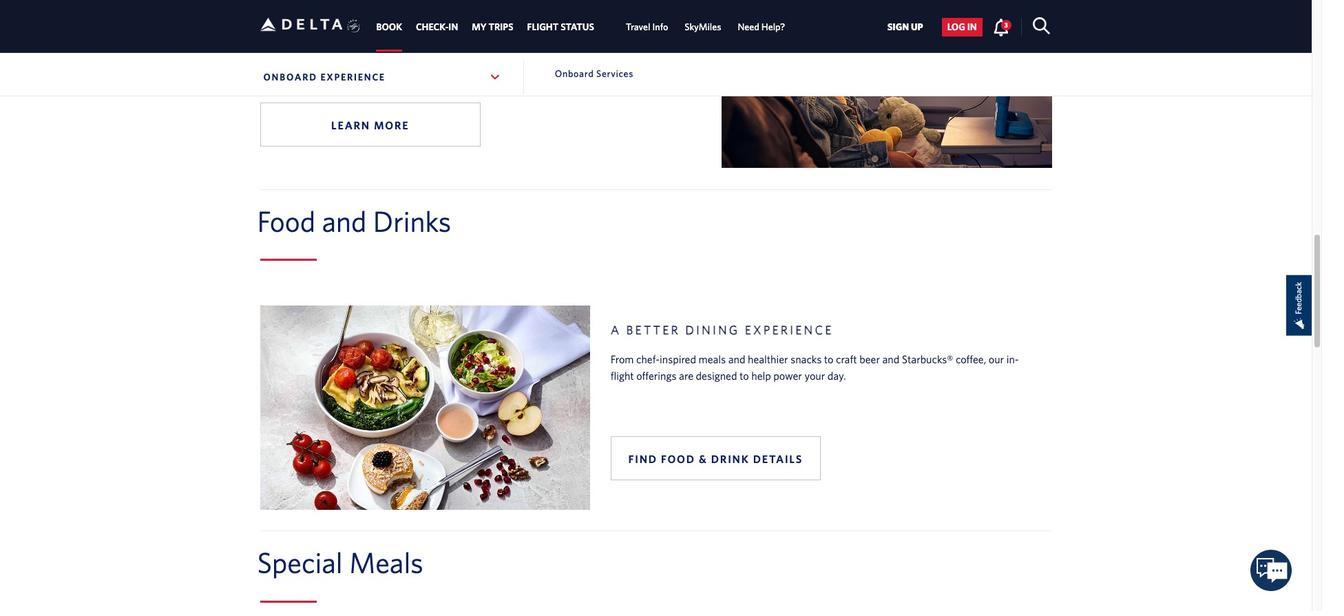 Task type: describe. For each thing, give the bounding box(es) containing it.
craft
[[836, 353, 857, 365]]

my trips link
[[472, 15, 513, 39]]

u.s.
[[513, 19, 531, 31]]

free
[[630, 3, 648, 15]]

matter
[[429, 3, 459, 15]]

designed
[[696, 370, 737, 382]]

tab list containing book
[[369, 0, 794, 52]]

need help?
[[738, 22, 785, 33]]

onboard experience
[[263, 72, 386, 83]]

members
[[310, 19, 354, 31]]

trips
[[489, 22, 513, 33]]

flight
[[611, 370, 634, 382]]

inspired
[[660, 353, 696, 365]]

snacks
[[791, 353, 822, 365]]

message
[[335, 36, 375, 48]]

log in
[[947, 22, 977, 33]]

stay
[[260, 3, 280, 15]]

a better dining experience
[[611, 323, 834, 338]]

experience inside dropdown button
[[321, 72, 386, 83]]

find
[[628, 453, 658, 465]]

3 inside stay connected to the moments that matter from takeoff to touchdown with fast, free wi-fi for skymiles® members – now available on most domestic u.s. flights. connect in 3 easy steps to stream, browse, message and more.
[[618, 19, 624, 31]]

more.
[[397, 36, 423, 48]]

drinks
[[373, 204, 451, 237]]

special
[[257, 546, 343, 579]]

fi
[[668, 3, 676, 15]]

with
[[586, 3, 606, 15]]

travel info
[[626, 22, 668, 33]]

sign up link
[[882, 18, 929, 36]]

up
[[911, 22, 923, 33]]

flights.
[[534, 19, 564, 31]]

learn
[[331, 119, 370, 131]]

skymiles®
[[260, 19, 308, 31]]

a
[[611, 323, 621, 338]]

fast,
[[608, 3, 628, 15]]

touchdown
[[532, 3, 583, 15]]

steps
[[650, 19, 674, 31]]

meals
[[699, 353, 726, 365]]

check-in
[[416, 22, 458, 33]]

1 horizontal spatial experience
[[745, 323, 834, 338]]

moments
[[362, 3, 405, 15]]

my
[[472, 22, 487, 33]]

delta air lines image
[[260, 3, 343, 46]]

from chef-inspired meals and healthier snacks to craft beer and starbucks® coffee, our in- flight offerings are designed to help power your day.
[[611, 353, 1019, 382]]

info
[[653, 22, 668, 33]]

details
[[753, 453, 803, 465]]

learn more link
[[260, 102, 481, 147]]

travel
[[626, 22, 650, 33]]

in inside stay connected to the moments that matter from takeoff to touchdown with fast, free wi-fi for skymiles® members – now available on most domestic u.s. flights. connect in 3 easy steps to stream, browse, message and more.
[[608, 19, 616, 31]]

status
[[561, 22, 594, 33]]

domestic
[[468, 19, 511, 31]]

most
[[443, 19, 466, 31]]

browse,
[[297, 36, 332, 48]]

log
[[947, 22, 965, 33]]

book link
[[376, 15, 402, 39]]

stay connected to the moments that matter from takeoff to touchdown with fast, free wi-fi for skymiles® members – now available on most domestic u.s. flights. connect in 3 easy steps to stream, browse, message and more.
[[260, 3, 691, 48]]

check-in link
[[416, 15, 458, 39]]

from
[[611, 353, 634, 365]]

dining
[[685, 323, 740, 338]]

1 vertical spatial food
[[661, 453, 695, 465]]

available
[[386, 19, 426, 31]]

and right beer
[[883, 353, 900, 365]]

need help? link
[[738, 15, 785, 39]]

flight status link
[[527, 15, 594, 39]]

beer
[[860, 353, 880, 365]]

need
[[738, 22, 759, 33]]

connect
[[567, 19, 605, 31]]

message us image
[[1251, 551, 1292, 592]]



Task type: locate. For each thing, give the bounding box(es) containing it.
starbucks®
[[902, 353, 953, 365]]

3 right the log in
[[1004, 21, 1008, 29]]

skyteam image
[[347, 5, 360, 48]]

offerings
[[636, 370, 677, 382]]

drink
[[711, 453, 750, 465]]

0 vertical spatial experience
[[321, 72, 386, 83]]

&
[[699, 453, 708, 465]]

onboard for onboard experience
[[263, 72, 317, 83]]

to left "help"
[[740, 370, 749, 382]]

for
[[678, 3, 691, 15]]

check-
[[416, 22, 449, 33]]

0 horizontal spatial onboard
[[263, 72, 317, 83]]

power
[[774, 370, 802, 382]]

connected
[[282, 3, 330, 15]]

in right log
[[967, 22, 977, 33]]

0 vertical spatial food
[[257, 204, 315, 237]]

1 horizontal spatial in
[[967, 22, 977, 33]]

find food & drink details link
[[611, 436, 821, 480]]

more
[[374, 119, 409, 131]]

services
[[596, 68, 634, 79]]

in down fast,
[[608, 19, 616, 31]]

onboard inside dropdown button
[[263, 72, 317, 83]]

are
[[679, 370, 694, 382]]

onboard down stream,
[[263, 72, 317, 83]]

and left drinks
[[322, 204, 367, 237]]

1 horizontal spatial onboard
[[555, 68, 594, 79]]

in
[[449, 22, 458, 33]]

now
[[364, 19, 384, 31]]

in-
[[1007, 353, 1019, 365]]

find food & drink details
[[628, 453, 803, 465]]

to
[[333, 3, 342, 15], [520, 3, 530, 15], [677, 19, 686, 31], [824, 353, 834, 365], [740, 370, 749, 382]]

and inside stay connected to the moments that matter from takeoff to touchdown with fast, free wi-fi for skymiles® members – now available on most domestic u.s. flights. connect in 3 easy steps to stream, browse, message and more.
[[378, 36, 395, 48]]

better
[[626, 323, 680, 338]]

the
[[344, 3, 359, 15]]

healthier
[[748, 353, 788, 365]]

special meals
[[257, 546, 423, 579]]

0 horizontal spatial 3
[[618, 19, 624, 31]]

sign up
[[887, 22, 923, 33]]

0 horizontal spatial food
[[257, 204, 315, 237]]

log in button
[[942, 18, 983, 36]]

day.
[[828, 370, 846, 382]]

1 horizontal spatial food
[[661, 453, 695, 465]]

sign
[[887, 22, 909, 33]]

easy
[[627, 19, 647, 31]]

to down the for at the right top
[[677, 19, 686, 31]]

tab list
[[369, 0, 794, 52]]

and right meals
[[728, 353, 745, 365]]

onboard experience button
[[260, 60, 505, 94]]

and
[[378, 36, 395, 48], [322, 204, 367, 237], [728, 353, 745, 365], [883, 353, 900, 365]]

in inside button
[[967, 22, 977, 33]]

skymiles link
[[685, 15, 721, 39]]

learn more
[[331, 119, 409, 131]]

onboard services
[[555, 68, 634, 79]]

flight
[[527, 22, 559, 33]]

1 vertical spatial experience
[[745, 323, 834, 338]]

and down book
[[378, 36, 395, 48]]

wi-
[[650, 3, 668, 15]]

that
[[408, 3, 426, 15]]

travel info link
[[626, 15, 668, 39]]

food
[[257, 204, 315, 237], [661, 453, 695, 465]]

–
[[357, 19, 362, 31]]

book
[[376, 22, 402, 33]]

skymiles
[[685, 22, 721, 33]]

meals
[[349, 546, 423, 579]]

to left the
[[333, 3, 342, 15]]

onboard for onboard services
[[555, 68, 594, 79]]

chef-
[[636, 353, 660, 365]]

to up u.s.
[[520, 3, 530, 15]]

from
[[462, 3, 484, 15]]

food and drinks
[[257, 204, 451, 237]]

flight status
[[527, 22, 594, 33]]

my trips
[[472, 22, 513, 33]]

help
[[752, 370, 771, 382]]

experience up the snacks
[[745, 323, 834, 338]]

your
[[805, 370, 825, 382]]

0 horizontal spatial in
[[608, 19, 616, 31]]

takeoff
[[486, 3, 518, 15]]

in
[[608, 19, 616, 31], [967, 22, 977, 33]]

on
[[429, 19, 440, 31]]

onboard left services
[[555, 68, 594, 79]]

help?
[[762, 22, 785, 33]]

3 left easy
[[618, 19, 624, 31]]

coffee,
[[956, 353, 986, 365]]

stream,
[[260, 36, 294, 48]]

our
[[989, 353, 1004, 365]]

3 link
[[993, 18, 1011, 36]]

1 horizontal spatial 3
[[1004, 21, 1008, 29]]

experience down message
[[321, 72, 386, 83]]

to left craft
[[824, 353, 834, 365]]

onboard
[[555, 68, 594, 79], [263, 72, 317, 83]]

0 horizontal spatial experience
[[321, 72, 386, 83]]



Task type: vqa. For each thing, say whether or not it's contained in the screenshot.
Onboard Services
yes



